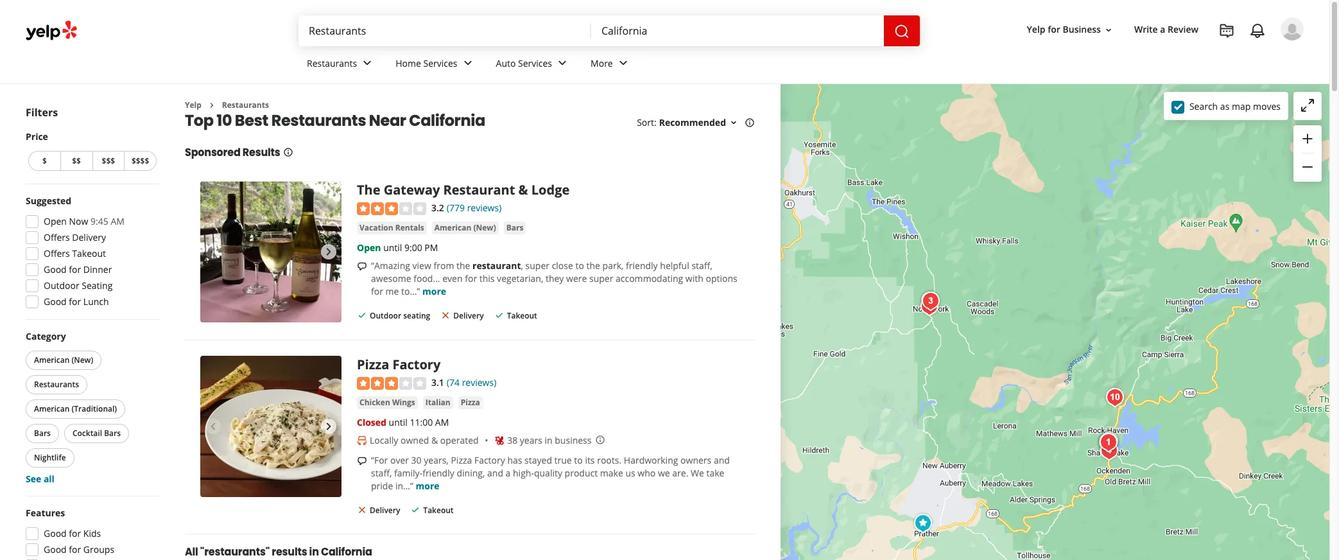Task type: describe. For each thing, give the bounding box(es) containing it.
0 vertical spatial a
[[1161, 23, 1166, 36]]

more
[[591, 57, 613, 69]]

high-
[[513, 467, 534, 479]]

as
[[1221, 100, 1230, 112]]

$$$
[[102, 155, 115, 166]]

price
[[26, 130, 48, 143]]

38 years in business
[[508, 434, 592, 446]]

make
[[600, 467, 624, 479]]

pizza factory image
[[911, 510, 936, 536]]

24 chevron down v2 image for auto services
[[555, 56, 570, 71]]

none field near
[[602, 24, 874, 38]]

were
[[567, 272, 587, 285]]

16 chevron down v2 image
[[729, 118, 739, 128]]

map
[[1233, 100, 1252, 112]]

american for "american (traditional)" button
[[34, 403, 70, 414]]

write
[[1135, 23, 1159, 36]]

2 horizontal spatial bars
[[507, 222, 524, 233]]

30
[[412, 454, 422, 466]]

auto services
[[496, 57, 552, 69]]

american for bottommost american (new) button
[[34, 355, 70, 366]]

closed until 11:00 am
[[357, 416, 449, 429]]

search
[[1190, 100, 1219, 112]]

home services link
[[386, 46, 486, 84]]

$
[[42, 155, 47, 166]]

moves
[[1254, 100, 1282, 112]]

from
[[434, 260, 454, 272]]

24 chevron down v2 image for home services
[[460, 56, 476, 71]]

write a review
[[1135, 23, 1199, 36]]

map region
[[746, 61, 1340, 560]]

until for gateway
[[384, 242, 402, 254]]

features
[[26, 507, 65, 519]]

restaurants inside restaurants button
[[34, 379, 79, 390]]

pizza inside "for over 30 years, pizza factory has stayed true to its roots. hardworking owners and staff, family-friendly dining, and a high-quality product make us who we are. we take pride in…"
[[451, 454, 472, 466]]

seating
[[404, 310, 431, 321]]

friendly inside , super close to the park, friendly helpful staff, awesome food... even for this vegetarian, they were super accommodating with options for me to…"
[[626, 260, 658, 272]]

true
[[555, 454, 572, 466]]

friendly inside "for over 30 years, pizza factory has stayed true to its roots. hardworking owners and staff, family-friendly dining, and a high-quality product make us who we are. we take pride in…"
[[423, 467, 455, 479]]

awesome
[[371, 272, 411, 285]]

bars inside button
[[104, 428, 121, 439]]

"for
[[371, 454, 388, 466]]

takeout for middle 16 checkmark v2 image
[[424, 505, 454, 516]]

staff, inside "for over 30 years, pizza factory has stayed true to its roots. hardworking owners and staff, family-friendly dining, and a high-quality product make us who we are. we take pride in…"
[[371, 467, 392, 479]]

rentals
[[396, 222, 424, 233]]

0 horizontal spatial in
[[309, 545, 319, 560]]

delivery for 16 close v2 image
[[370, 505, 400, 516]]

suggested
[[26, 195, 71, 207]]

0 horizontal spatial (new)
[[72, 355, 93, 366]]

slideshow element for the
[[200, 181, 342, 323]]

expand map image
[[1301, 98, 1316, 113]]

search image
[[895, 24, 910, 39]]

all
[[185, 545, 198, 560]]

pizza for pizza
[[461, 397, 480, 408]]

, super close to the park, friendly helpful staff, awesome food... even for this vegetarian, they were super accommodating with options for me to…"
[[371, 260, 738, 297]]

italian
[[426, 397, 451, 408]]

outdoor for outdoor seating
[[370, 310, 402, 321]]

us
[[626, 467, 636, 479]]

in…"
[[396, 480, 414, 492]]

0 vertical spatial and
[[714, 454, 730, 466]]

3.1
[[432, 377, 444, 389]]

for for kids
[[69, 527, 81, 540]]

pizza link
[[458, 396, 483, 409]]

options
[[706, 272, 738, 285]]

we
[[691, 467, 705, 479]]

pizza factory
[[357, 356, 441, 373]]

american (new) link
[[432, 222, 499, 235]]

sponsored results
[[185, 145, 280, 160]]

previous image
[[206, 244, 221, 260]]

cocktail bars button
[[64, 424, 129, 443]]

business categories element
[[297, 46, 1305, 84]]

0 horizontal spatial california
[[321, 545, 372, 560]]

16 speech v2 image
[[357, 261, 367, 272]]

offers for offers takeout
[[44, 247, 70, 260]]

0 vertical spatial factory
[[393, 356, 441, 373]]

group containing category
[[23, 330, 159, 486]]

(74
[[447, 377, 460, 389]]

$$$$
[[132, 155, 149, 166]]

top
[[185, 110, 214, 131]]

0 horizontal spatial restaurants link
[[222, 100, 269, 110]]

product
[[565, 467, 598, 479]]

outdoor seating
[[370, 310, 431, 321]]

0 vertical spatial takeout
[[72, 247, 106, 260]]

none field find
[[309, 24, 581, 38]]

9:45
[[91, 215, 108, 227]]

cocktail
[[73, 428, 102, 439]]

hot shot coffee shack image
[[918, 288, 944, 314]]

locally
[[370, 434, 398, 446]]

slideshow element for pizza
[[200, 356, 342, 497]]

3.1 star rating image
[[357, 377, 427, 390]]

0 horizontal spatial &
[[432, 434, 438, 446]]

0 vertical spatial american (new)
[[435, 222, 496, 233]]

Near text field
[[602, 24, 874, 38]]

16 close v2 image
[[357, 505, 367, 515]]

to inside , super close to the park, friendly helpful staff, awesome food... even for this vegetarian, they were super accommodating with options for me to…"
[[576, 260, 584, 272]]

0 horizontal spatial and
[[488, 467, 504, 479]]

recommended
[[659, 117, 727, 129]]

helpful
[[661, 260, 690, 272]]

chicken wings
[[360, 397, 415, 408]]

owned
[[401, 434, 429, 446]]

for left me at the left of the page
[[371, 285, 383, 297]]

all
[[44, 473, 55, 485]]

0 vertical spatial california
[[409, 110, 486, 131]]

user actions element
[[1017, 16, 1323, 95]]

price group
[[26, 130, 159, 173]]

bars link
[[504, 222, 526, 235]]

0 vertical spatial &
[[519, 181, 528, 199]]

3.2
[[432, 202, 444, 214]]

0 vertical spatial bars button
[[504, 222, 526, 235]]

auto
[[496, 57, 516, 69]]

yelp for business
[[1028, 23, 1102, 36]]

16 years in business v2 image
[[495, 435, 505, 446]]

3.1 link
[[432, 375, 444, 390]]

,
[[521, 260, 524, 272]]

take
[[707, 467, 725, 479]]

closed
[[357, 416, 387, 429]]

with
[[686, 272, 704, 285]]

food...
[[414, 272, 440, 285]]

results
[[243, 145, 280, 160]]

next image for pizza
[[321, 419, 337, 434]]

cocktail bars
[[73, 428, 121, 439]]

(779 reviews) link
[[447, 201, 502, 215]]

american (traditional)
[[34, 403, 117, 414]]

0 vertical spatial 16 info v2 image
[[745, 118, 755, 128]]

years
[[520, 434, 543, 446]]

pizza factory link
[[357, 356, 441, 373]]

services for home services
[[424, 57, 458, 69]]

see
[[26, 473, 41, 485]]

0 horizontal spatial 16 checkmark v2 image
[[357, 310, 367, 320]]

notifications image
[[1251, 23, 1266, 39]]

for for business
[[1048, 23, 1061, 36]]

chicken
[[360, 397, 390, 408]]

good for good for dinner
[[44, 263, 67, 276]]

38
[[508, 434, 518, 446]]

are.
[[673, 467, 689, 479]]

for for groups
[[69, 543, 81, 556]]

0 vertical spatial restaurants link
[[297, 46, 386, 84]]

close
[[552, 260, 574, 272]]

16 locally owned v2 image
[[357, 435, 367, 446]]

0 horizontal spatial super
[[526, 260, 550, 272]]

10
[[217, 110, 232, 131]]

(traditional)
[[72, 403, 117, 414]]

0 vertical spatial more link
[[423, 285, 446, 297]]

dining,
[[457, 467, 485, 479]]

16 chevron down v2 image
[[1104, 25, 1114, 35]]

3.2 star rating image
[[357, 202, 427, 215]]

1 vertical spatial super
[[590, 272, 614, 285]]

$$ button
[[60, 151, 92, 171]]

nightlife
[[34, 452, 66, 463]]



Task type: locate. For each thing, give the bounding box(es) containing it.
takeout for the rightmost 16 checkmark v2 image
[[507, 310, 538, 321]]

1 vertical spatial outdoor
[[370, 310, 402, 321]]

am for sponsored results
[[435, 416, 449, 429]]

yelp link
[[185, 100, 202, 110]]

(779 reviews)
[[447, 202, 502, 214]]

0 vertical spatial next image
[[321, 244, 337, 260]]

1 horizontal spatial staff,
[[692, 260, 713, 272]]

1 vertical spatial offers
[[44, 247, 70, 260]]

1 horizontal spatial am
[[435, 416, 449, 429]]

24 chevron down v2 image for more
[[616, 56, 631, 71]]

1 vertical spatial (new)
[[72, 355, 93, 366]]

california down "home services" link
[[409, 110, 486, 131]]

american down "(779"
[[435, 222, 472, 233]]

staff,
[[692, 260, 713, 272], [371, 467, 392, 479]]

for for lunch
[[69, 295, 81, 308]]

1 vertical spatial in
[[309, 545, 319, 560]]

0 horizontal spatial outdoor
[[44, 279, 79, 292]]

takeout
[[72, 247, 106, 260], [507, 310, 538, 321], [424, 505, 454, 516]]

1 vertical spatial restaurants link
[[222, 100, 269, 110]]

1 horizontal spatial 24 chevron down v2 image
[[460, 56, 476, 71]]

1 horizontal spatial yelp
[[1028, 23, 1046, 36]]

open for open now 9:45 am
[[44, 215, 67, 227]]

1 vertical spatial a
[[506, 467, 511, 479]]

factory inside "for over 30 years, pizza factory has stayed true to its roots. hardworking owners and staff, family-friendly dining, and a high-quality product make us who we are. we take pride in…"
[[475, 454, 505, 466]]

16 checkmark v2 image left outdoor seating
[[357, 310, 367, 320]]

1 vertical spatial yelp
[[185, 100, 202, 110]]

1 horizontal spatial restaurants link
[[297, 46, 386, 84]]

and up take
[[714, 454, 730, 466]]

staff, up pride
[[371, 467, 392, 479]]

takeout down years,
[[424, 505, 454, 516]]

1 24 chevron down v2 image from the left
[[555, 56, 570, 71]]

1 vertical spatial slideshow element
[[200, 356, 342, 497]]

2 vertical spatial takeout
[[424, 505, 454, 516]]

2 vertical spatial american
[[34, 403, 70, 414]]

friendly up accommodating
[[626, 260, 658, 272]]

and
[[714, 454, 730, 466], [488, 467, 504, 479]]

16 chevron right v2 image
[[207, 100, 217, 110]]

offers takeout
[[44, 247, 106, 260]]

the cabin image
[[917, 293, 943, 319]]

0 vertical spatial to
[[576, 260, 584, 272]]

zoom in image
[[1301, 131, 1316, 146]]

0 horizontal spatial 24 chevron down v2 image
[[555, 56, 570, 71]]

american (new)
[[435, 222, 496, 233], [34, 355, 93, 366]]

0 horizontal spatial factory
[[393, 356, 441, 373]]

sort:
[[637, 117, 657, 129]]

2 good from the top
[[44, 295, 67, 308]]

american for top american (new) button
[[435, 222, 472, 233]]

2 none field from the left
[[602, 24, 874, 38]]

group
[[1294, 125, 1323, 182], [22, 195, 159, 312], [23, 330, 159, 486], [22, 507, 159, 560]]

vegetarian,
[[497, 272, 544, 285]]

zoom out image
[[1301, 159, 1316, 175]]

offers for offers delivery
[[44, 231, 70, 243]]

for for dinner
[[69, 263, 81, 276]]

24 chevron down v2 image inside auto services link
[[555, 56, 570, 71]]

delivery right 16 close v2 image
[[370, 505, 400, 516]]

factory up 3.1 link
[[393, 356, 441, 373]]

good for dinner
[[44, 263, 112, 276]]

1 vertical spatial to
[[574, 454, 583, 466]]

in right results
[[309, 545, 319, 560]]

"amazing view from the restaurant
[[371, 260, 521, 272]]

shaver coffee & deli image
[[1096, 430, 1121, 456]]

more link
[[423, 285, 446, 297], [416, 480, 440, 492]]

pizza for pizza factory
[[357, 356, 389, 373]]

group containing suggested
[[22, 195, 159, 312]]

california
[[409, 110, 486, 131], [321, 545, 372, 560]]

1 horizontal spatial &
[[519, 181, 528, 199]]

0 vertical spatial (new)
[[474, 222, 496, 233]]

24 chevron down v2 image left home
[[360, 56, 375, 71]]

yelp for yelp link
[[185, 100, 202, 110]]

services right auto in the left top of the page
[[518, 57, 552, 69]]

yelp
[[1028, 23, 1046, 36], [185, 100, 202, 110]]

0 vertical spatial delivery
[[72, 231, 106, 243]]

24 chevron down v2 image right auto services
[[555, 56, 570, 71]]

2 24 chevron down v2 image from the left
[[460, 56, 476, 71]]

open for open until 9:00 pm
[[357, 242, 381, 254]]

to…"
[[402, 285, 420, 297]]

bars button up ","
[[504, 222, 526, 235]]

good down "features" at the bottom left of the page
[[44, 527, 67, 540]]

good for groups
[[44, 543, 114, 556]]

restaurant
[[473, 260, 521, 272]]

1 vertical spatial and
[[488, 467, 504, 479]]

for left business
[[1048, 23, 1061, 36]]

0 vertical spatial friendly
[[626, 260, 658, 272]]

american (new) button up restaurants button on the bottom of page
[[26, 351, 102, 370]]

they
[[546, 272, 564, 285]]

roots.
[[598, 454, 622, 466]]

american down category
[[34, 355, 70, 366]]

good
[[44, 263, 67, 276], [44, 295, 67, 308], [44, 527, 67, 540], [44, 543, 67, 556]]

16 checkmark v2 image down this
[[494, 310, 505, 320]]

bars button up "nightlife"
[[26, 424, 59, 443]]

a right write
[[1161, 23, 1166, 36]]

bars right cocktail
[[104, 428, 121, 439]]

1 vertical spatial more link
[[416, 480, 440, 492]]

outdoor seating
[[44, 279, 113, 292]]

friendly down years,
[[423, 467, 455, 479]]

chicken wings link
[[357, 396, 418, 409]]

nueva italia image
[[1096, 429, 1122, 455]]

1 vertical spatial friendly
[[423, 467, 455, 479]]

(74 reviews)
[[447, 377, 497, 389]]

1 slideshow element from the top
[[200, 181, 342, 323]]

good for good for kids
[[44, 527, 67, 540]]

pizza down the (74 reviews)
[[461, 397, 480, 408]]

(new) down (779 reviews)
[[474, 222, 496, 233]]

None field
[[309, 24, 581, 38], [602, 24, 874, 38]]

outdoor down me at the left of the page
[[370, 310, 402, 321]]

mountain tripper cafe & tea house image
[[1096, 429, 1122, 455]]

2 the from the left
[[587, 260, 601, 272]]

0 horizontal spatial am
[[111, 215, 125, 227]]

the trading post image
[[1096, 429, 1121, 455]]

review
[[1169, 23, 1199, 36]]

1 services from the left
[[424, 57, 458, 69]]

bars up "nightlife"
[[34, 428, 51, 439]]

1 vertical spatial until
[[389, 416, 408, 429]]

16 close v2 image
[[441, 310, 451, 320]]

1 none field from the left
[[309, 24, 581, 38]]

factory down 16 years in business v2 icon
[[475, 454, 505, 466]]

to inside "for over 30 years, pizza factory has stayed true to its roots. hardworking owners and staff, family-friendly dining, and a high-quality product make us who we are. we take pride in…"
[[574, 454, 583, 466]]

0 horizontal spatial none field
[[309, 24, 581, 38]]

super
[[526, 260, 550, 272], [590, 272, 614, 285]]

1 vertical spatial factory
[[475, 454, 505, 466]]

1 vertical spatial takeout
[[507, 310, 538, 321]]

0 vertical spatial in
[[545, 434, 553, 446]]

a inside "for over 30 years, pizza factory has stayed true to its roots. hardworking owners and staff, family-friendly dining, and a high-quality product make us who we are. we take pride in…"
[[506, 467, 511, 479]]

1 vertical spatial 16 info v2 image
[[283, 147, 293, 158]]

reviews) down restaurant
[[467, 202, 502, 214]]

16 checkmark v2 image
[[357, 310, 367, 320], [494, 310, 505, 320], [411, 505, 421, 515]]

1 horizontal spatial (new)
[[474, 222, 496, 233]]

the left park,
[[587, 260, 601, 272]]

outdoor for outdoor seating
[[44, 279, 79, 292]]

0 horizontal spatial american (new) button
[[26, 351, 102, 370]]

the sawmill image
[[1097, 438, 1123, 463]]

american (traditional) button
[[26, 400, 125, 419]]

1 horizontal spatial american (new)
[[435, 222, 496, 233]]

0 horizontal spatial friendly
[[423, 467, 455, 479]]

years,
[[424, 454, 449, 466]]

until down wings
[[389, 416, 408, 429]]

for up good for groups
[[69, 527, 81, 540]]

0 horizontal spatial open
[[44, 215, 67, 227]]

more link
[[581, 46, 642, 84]]

for inside button
[[1048, 23, 1061, 36]]

services for auto services
[[518, 57, 552, 69]]

11:00
[[410, 416, 433, 429]]

1 vertical spatial am
[[435, 416, 449, 429]]

delivery right 16 close v2 icon
[[454, 310, 484, 321]]

american inside "american (traditional)" button
[[34, 403, 70, 414]]

0 horizontal spatial bars button
[[26, 424, 59, 443]]

to up 'were'
[[576, 260, 584, 272]]

1 vertical spatial california
[[321, 545, 372, 560]]

previous image
[[206, 419, 221, 434]]

1 horizontal spatial factory
[[475, 454, 505, 466]]

0 vertical spatial american
[[435, 222, 472, 233]]

24 chevron down v2 image right more
[[616, 56, 631, 71]]

more
[[423, 285, 446, 297], [416, 480, 440, 492]]

slideshow element
[[200, 181, 342, 323], [200, 356, 342, 497]]

bars up ","
[[507, 222, 524, 233]]

$$$$ button
[[124, 151, 157, 171]]

vacation rentals link
[[357, 222, 427, 235]]

for down offers takeout
[[69, 263, 81, 276]]

american down restaurants button on the bottom of page
[[34, 403, 70, 414]]

super down park,
[[590, 272, 614, 285]]

1 vertical spatial american (new) button
[[26, 351, 102, 370]]

pizza up 3.1 star rating image at the left bottom
[[357, 356, 389, 373]]

good down good for kids
[[44, 543, 67, 556]]

buckhorn saloon image
[[918, 288, 943, 314]]

2 services from the left
[[518, 57, 552, 69]]

to left its
[[574, 454, 583, 466]]

1 horizontal spatial none field
[[602, 24, 874, 38]]

family-
[[394, 467, 423, 479]]

offers up offers takeout
[[44, 231, 70, 243]]

(new) up restaurants button on the bottom of page
[[72, 355, 93, 366]]

0 vertical spatial more
[[423, 285, 446, 297]]

shaver lake pub n grub image
[[1097, 428, 1123, 454]]

am
[[111, 215, 125, 227], [435, 416, 449, 429]]

0 horizontal spatial 16 info v2 image
[[283, 147, 293, 158]]

next image left the "amazing
[[321, 244, 337, 260]]

"restaurants"
[[200, 545, 270, 560]]

$$$ button
[[92, 151, 124, 171]]

1 vertical spatial delivery
[[454, 310, 484, 321]]

lodge
[[532, 181, 570, 199]]

offers delivery
[[44, 231, 106, 243]]

offers down offers delivery at left top
[[44, 247, 70, 260]]

good for good for groups
[[44, 543, 67, 556]]

1 horizontal spatial open
[[357, 242, 381, 254]]

3 good from the top
[[44, 527, 67, 540]]

pride
[[371, 480, 393, 492]]

1 good from the top
[[44, 263, 67, 276]]

0 vertical spatial open
[[44, 215, 67, 227]]

2 vertical spatial pizza
[[451, 454, 472, 466]]

services
[[424, 57, 458, 69], [518, 57, 552, 69]]

1 the from the left
[[457, 260, 471, 272]]

a down has at left
[[506, 467, 511, 479]]

16 info v2 image
[[745, 118, 755, 128], [283, 147, 293, 158]]

near
[[369, 110, 406, 131]]

24 chevron down v2 image for restaurants
[[360, 56, 375, 71]]

1 next image from the top
[[321, 244, 337, 260]]

16 speech v2 image
[[357, 456, 367, 466]]

yelp for business button
[[1022, 18, 1120, 41]]

groups
[[83, 543, 114, 556]]

1 vertical spatial staff,
[[371, 467, 392, 479]]

the gateway restaurant & lodge image
[[200, 181, 342, 323]]

1 horizontal spatial super
[[590, 272, 614, 285]]

nolan p. image
[[1282, 17, 1305, 40]]

see all
[[26, 473, 55, 485]]

until up the "amazing
[[384, 242, 402, 254]]

more link down family- at the left of page
[[416, 480, 440, 492]]

1 24 chevron down v2 image from the left
[[360, 56, 375, 71]]

1 horizontal spatial american (new) button
[[432, 222, 499, 235]]

business
[[555, 434, 592, 446]]

0 vertical spatial yelp
[[1028, 23, 1046, 36]]

bars
[[507, 222, 524, 233], [34, 428, 51, 439], [104, 428, 121, 439]]

in right years
[[545, 434, 553, 446]]

italian button
[[423, 396, 453, 409]]

24 chevron down v2 image
[[555, 56, 570, 71], [616, 56, 631, 71]]

write a review link
[[1130, 18, 1204, 41]]

now
[[69, 215, 88, 227]]

see all button
[[26, 473, 55, 485]]

am for filters
[[111, 215, 125, 227]]

delivery for 16 close v2 icon
[[454, 310, 484, 321]]

american (new) down (779 reviews)
[[435, 222, 496, 233]]

for left this
[[465, 272, 477, 285]]

4 good from the top
[[44, 543, 67, 556]]

yelp left 16 chevron right v2 icon
[[185, 100, 202, 110]]

& left lodge
[[519, 181, 528, 199]]

home
[[396, 57, 421, 69]]

for
[[1048, 23, 1061, 36], [69, 263, 81, 276], [465, 272, 477, 285], [371, 285, 383, 297], [69, 295, 81, 308], [69, 527, 81, 540], [69, 543, 81, 556]]

0 horizontal spatial bars
[[34, 428, 51, 439]]

restaurants link right 16 chevron right v2 icon
[[222, 100, 269, 110]]

2 vertical spatial delivery
[[370, 505, 400, 516]]

24 chevron down v2 image left auto in the left top of the page
[[460, 56, 476, 71]]

1 vertical spatial pizza
[[461, 397, 480, 408]]

pizza inside 'button'
[[461, 397, 480, 408]]

2 offers from the top
[[44, 247, 70, 260]]

24 chevron down v2 image inside "home services" link
[[460, 56, 476, 71]]

am right 9:45
[[111, 215, 125, 227]]

next image left 'closed'
[[321, 419, 337, 434]]

the up the even
[[457, 260, 471, 272]]

0 horizontal spatial american (new)
[[34, 355, 93, 366]]

16 checkmark v2 image down "in…""
[[411, 505, 421, 515]]

next image
[[321, 244, 337, 260], [321, 419, 337, 434]]

1 horizontal spatial california
[[409, 110, 486, 131]]

next image for the
[[321, 244, 337, 260]]

for down outdoor seating
[[69, 295, 81, 308]]

delivery down open now 9:45 am
[[72, 231, 106, 243]]

nightlife button
[[26, 448, 74, 468]]

1 vertical spatial american (new)
[[34, 355, 93, 366]]

24 chevron down v2 image
[[360, 56, 375, 71], [460, 56, 476, 71]]

2 next image from the top
[[321, 419, 337, 434]]

0 vertical spatial pizza
[[357, 356, 389, 373]]

american (new) button down (779 reviews)
[[432, 222, 499, 235]]

vacation rentals button
[[357, 222, 427, 235]]

vacation rentals
[[360, 222, 424, 233]]

1 vertical spatial american
[[34, 355, 70, 366]]

american (new) up restaurants button on the bottom of page
[[34, 355, 93, 366]]

staff, up with
[[692, 260, 713, 272]]

open down suggested
[[44, 215, 67, 227]]

& right owned
[[432, 434, 438, 446]]

yelp left business
[[1028, 23, 1046, 36]]

1 horizontal spatial the
[[587, 260, 601, 272]]

reviews) for gateway
[[467, 202, 502, 214]]

"amazing
[[371, 260, 410, 272]]

open now 9:45 am
[[44, 215, 125, 227]]

2 24 chevron down v2 image from the left
[[616, 56, 631, 71]]

the point image
[[1103, 384, 1128, 410]]

pizza factory image
[[200, 356, 342, 497]]

0 vertical spatial staff,
[[692, 260, 713, 272]]

&
[[519, 181, 528, 199], [432, 434, 438, 446]]

1 vertical spatial open
[[357, 242, 381, 254]]

american inside american (new) link
[[435, 222, 472, 233]]

16 info v2 image right "results"
[[283, 147, 293, 158]]

restaurants inside business categories element
[[307, 57, 357, 69]]

1 horizontal spatial outdoor
[[370, 310, 402, 321]]

good down offers takeout
[[44, 263, 67, 276]]

1 horizontal spatial takeout
[[424, 505, 454, 516]]

more down family- at the left of page
[[416, 480, 440, 492]]

None search field
[[299, 15, 923, 46]]

reviews) for factory
[[462, 377, 497, 389]]

1 horizontal spatial 16 checkmark v2 image
[[411, 505, 421, 515]]

24 chevron down v2 image inside more link
[[616, 56, 631, 71]]

1 horizontal spatial a
[[1161, 23, 1166, 36]]

open until 9:00 pm
[[357, 242, 438, 254]]

0 horizontal spatial delivery
[[72, 231, 106, 243]]

its
[[585, 454, 595, 466]]

1 horizontal spatial friendly
[[626, 260, 658, 272]]

more down food...
[[423, 285, 446, 297]]

open up 16 speech v2 image
[[357, 242, 381, 254]]

1 horizontal spatial bars
[[104, 428, 121, 439]]

outdoor up good for lunch
[[44, 279, 79, 292]]

for down good for kids
[[69, 543, 81, 556]]

this
[[480, 272, 495, 285]]

2 horizontal spatial takeout
[[507, 310, 538, 321]]

even
[[443, 272, 463, 285]]

california down 16 close v2 image
[[321, 545, 372, 560]]

0 horizontal spatial services
[[424, 57, 458, 69]]

good for good for lunch
[[44, 295, 67, 308]]

super right ","
[[526, 260, 550, 272]]

hardworking
[[624, 454, 679, 466]]

takeout down vegetarian,
[[507, 310, 538, 321]]

am inside "group"
[[111, 215, 125, 227]]

1 vertical spatial bars button
[[26, 424, 59, 443]]

info icon image
[[596, 435, 606, 445], [596, 435, 606, 445]]

services right home
[[424, 57, 458, 69]]

and right dining,
[[488, 467, 504, 479]]

0 vertical spatial offers
[[44, 231, 70, 243]]

restaurants link up top 10 best restaurants near california
[[297, 46, 386, 84]]

1 vertical spatial more
[[416, 480, 440, 492]]

offers
[[44, 231, 70, 243], [44, 247, 70, 260]]

0 vertical spatial reviews)
[[467, 202, 502, 214]]

1 horizontal spatial bars button
[[504, 222, 526, 235]]

delivery
[[72, 231, 106, 243], [454, 310, 484, 321], [370, 505, 400, 516]]

yelp inside button
[[1028, 23, 1046, 36]]

reviews) up pizza link at the left bottom
[[462, 377, 497, 389]]

group containing features
[[22, 507, 159, 560]]

takeout up dinner on the top left of page
[[72, 247, 106, 260]]

Find text field
[[309, 24, 581, 38]]

pizza
[[357, 356, 389, 373], [461, 397, 480, 408], [451, 454, 472, 466]]

locally owned & operated
[[370, 434, 479, 446]]

1 horizontal spatial in
[[545, 434, 553, 446]]

more link down food...
[[423, 285, 446, 297]]

1 vertical spatial next image
[[321, 419, 337, 434]]

until for factory
[[389, 416, 408, 429]]

good down outdoor seating
[[44, 295, 67, 308]]

staff, inside , super close to the park, friendly helpful staff, awesome food... even for this vegetarian, they were super accommodating with options for me to…"
[[692, 260, 713, 272]]

0 vertical spatial american (new) button
[[432, 222, 499, 235]]

yelp for yelp for business
[[1028, 23, 1046, 36]]

16 info v2 image right 16 chevron down v2 image
[[745, 118, 755, 128]]

1 offers from the top
[[44, 231, 70, 243]]

the inside , super close to the park, friendly helpful staff, awesome food... even for this vegetarian, they were super accommodating with options for me to…"
[[587, 260, 601, 272]]

kids
[[83, 527, 101, 540]]

am down italian link
[[435, 416, 449, 429]]

projects image
[[1220, 23, 1235, 39]]

0 vertical spatial outdoor
[[44, 279, 79, 292]]

category
[[26, 330, 66, 342]]

operated
[[441, 434, 479, 446]]

vacation
[[360, 222, 394, 233]]

top 10 best restaurants near california
[[185, 110, 486, 131]]

pizza up dining,
[[451, 454, 472, 466]]

9:00
[[405, 242, 422, 254]]

0 vertical spatial until
[[384, 242, 402, 254]]

2 slideshow element from the top
[[200, 356, 342, 497]]

2 horizontal spatial 16 checkmark v2 image
[[494, 310, 505, 320]]



Task type: vqa. For each thing, say whether or not it's contained in the screenshot.
Applebee's Grill + Bar Bar
no



